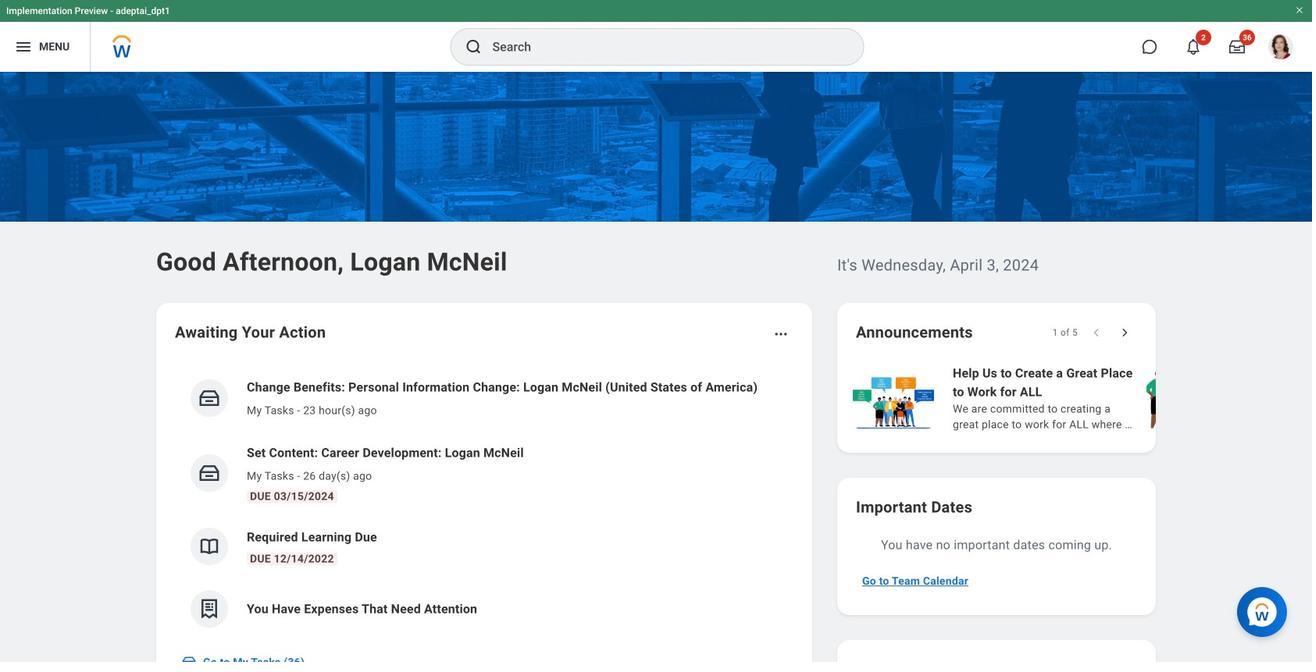 Task type: locate. For each thing, give the bounding box(es) containing it.
related actions image
[[774, 327, 789, 342]]

list
[[850, 363, 1313, 434], [175, 366, 794, 641]]

1 vertical spatial inbox image
[[181, 655, 197, 663]]

inbox large image
[[1230, 39, 1246, 55]]

search image
[[465, 38, 483, 56]]

main content
[[0, 72, 1313, 663]]

inbox image
[[198, 462, 221, 485]]

inbox image
[[198, 387, 221, 410], [181, 655, 197, 663]]

book open image
[[198, 535, 221, 559]]

banner
[[0, 0, 1313, 72]]

chevron left small image
[[1089, 325, 1105, 341]]

1 horizontal spatial list
[[850, 363, 1313, 434]]

1 horizontal spatial inbox image
[[198, 387, 221, 410]]

status
[[1053, 327, 1078, 339]]

justify image
[[14, 38, 33, 56]]



Task type: describe. For each thing, give the bounding box(es) containing it.
notifications large image
[[1186, 39, 1202, 55]]

close environment banner image
[[1296, 5, 1305, 15]]

0 horizontal spatial inbox image
[[181, 655, 197, 663]]

Search Workday  search field
[[493, 30, 832, 64]]

0 horizontal spatial list
[[175, 366, 794, 641]]

dashboard expenses image
[[198, 598, 221, 621]]

profile logan mcneil image
[[1269, 34, 1294, 63]]

chevron right small image
[[1117, 325, 1133, 341]]

0 vertical spatial inbox image
[[198, 387, 221, 410]]



Task type: vqa. For each thing, say whether or not it's contained in the screenshot.
inbox icon to the left
yes



